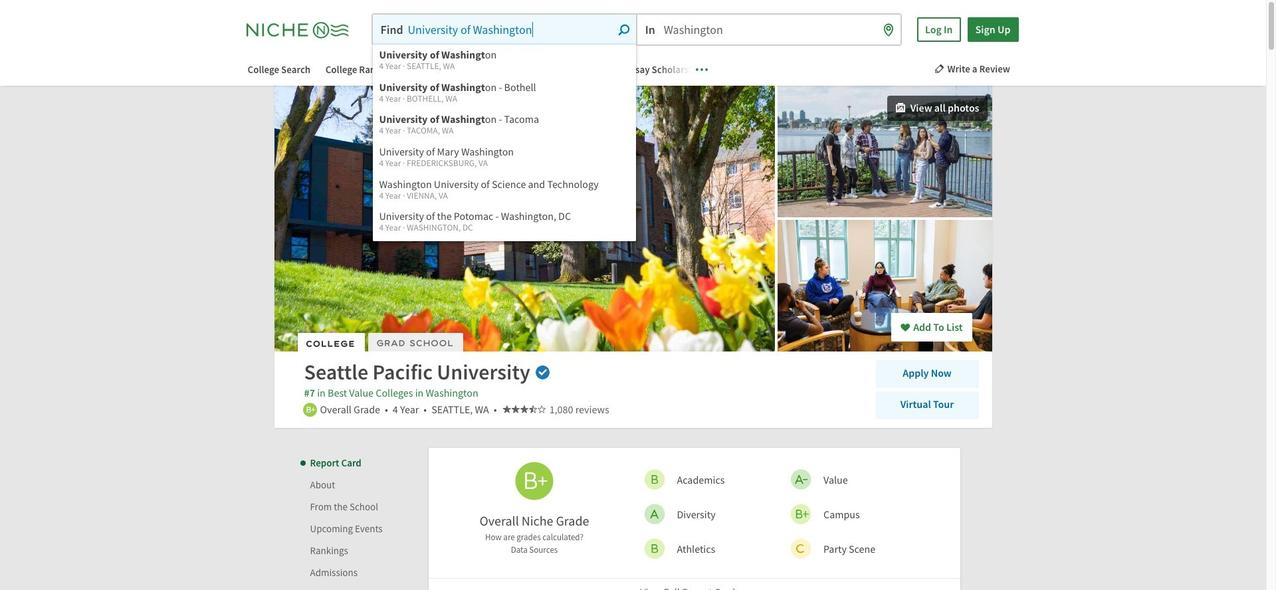 Task type: describe. For each thing, give the bounding box(es) containing it.
niche home image
[[246, 18, 359, 41]]

1 gallery image image from the top
[[778, 86, 995, 217]]

2 gallery image image from the top
[[778, 220, 995, 352]]

pencil image
[[935, 64, 945, 74]]

profile header image
[[274, 86, 775, 352]]

a college or university ... text field
[[373, 15, 636, 45]]

meatball image
[[696, 63, 708, 75]]

report card element
[[306, 448, 960, 590]]



Task type: vqa. For each thing, say whether or not it's contained in the screenshot.
"Sponsored Result Niche $10,000 "No Essay" Scholarship" element in the top of the page
no



Task type: locate. For each thing, give the bounding box(es) containing it.
view full report card, grades are above image
[[738, 588, 748, 590]]

gallery image image
[[778, 86, 995, 217], [778, 220, 995, 352]]

banner links element
[[234, 61, 713, 79]]

0 vertical spatial gallery image image
[[778, 86, 995, 217]]

Washington text field
[[637, 15, 901, 45]]

1 vertical spatial gallery image image
[[778, 220, 995, 352]]



